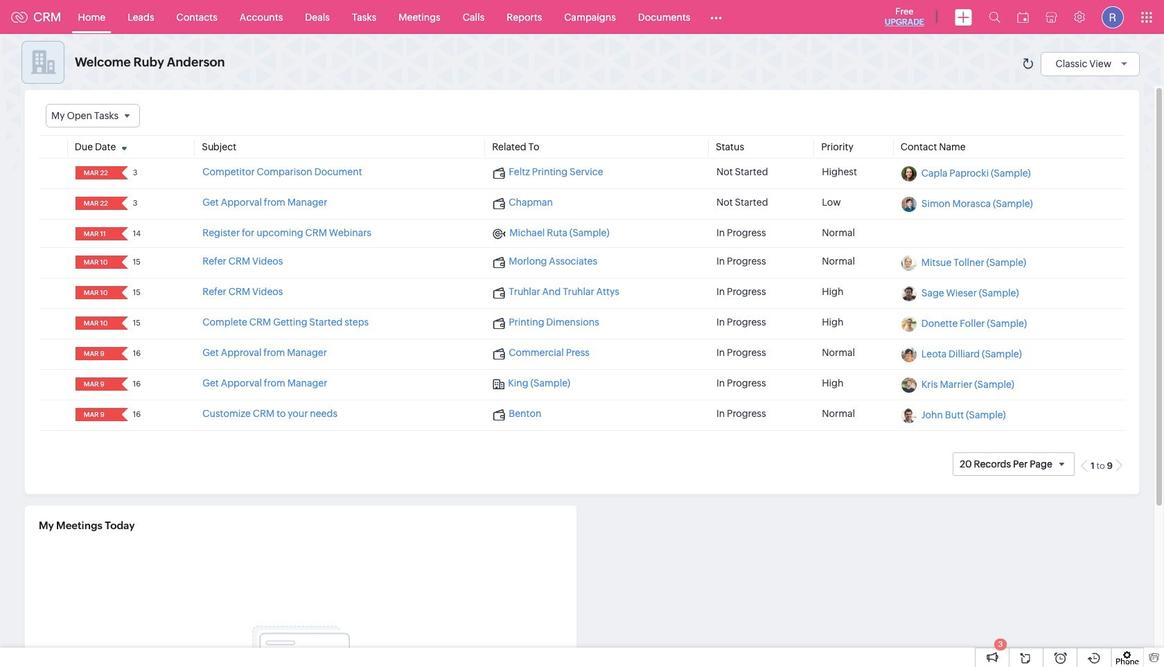 Task type: vqa. For each thing, say whether or not it's contained in the screenshot.
Signals icon
no



Task type: locate. For each thing, give the bounding box(es) containing it.
None field
[[46, 104, 140, 128], [80, 167, 112, 180], [80, 197, 112, 210], [80, 228, 112, 241], [80, 256, 112, 269], [80, 287, 112, 300], [80, 317, 112, 330], [80, 348, 112, 361], [80, 378, 112, 391], [80, 409, 112, 422], [46, 104, 140, 128], [80, 167, 112, 180], [80, 197, 112, 210], [80, 228, 112, 241], [80, 256, 112, 269], [80, 287, 112, 300], [80, 317, 112, 330], [80, 348, 112, 361], [80, 378, 112, 391], [80, 409, 112, 422]]

search image
[[989, 11, 1001, 23]]

logo image
[[11, 11, 28, 23]]



Task type: describe. For each thing, give the bounding box(es) containing it.
Other Modules field
[[702, 6, 732, 28]]

calendar image
[[1018, 11, 1030, 23]]

profile image
[[1102, 6, 1125, 28]]

profile element
[[1094, 0, 1133, 34]]

create menu element
[[947, 0, 981, 34]]

create menu image
[[955, 9, 973, 25]]

search element
[[981, 0, 1010, 34]]



